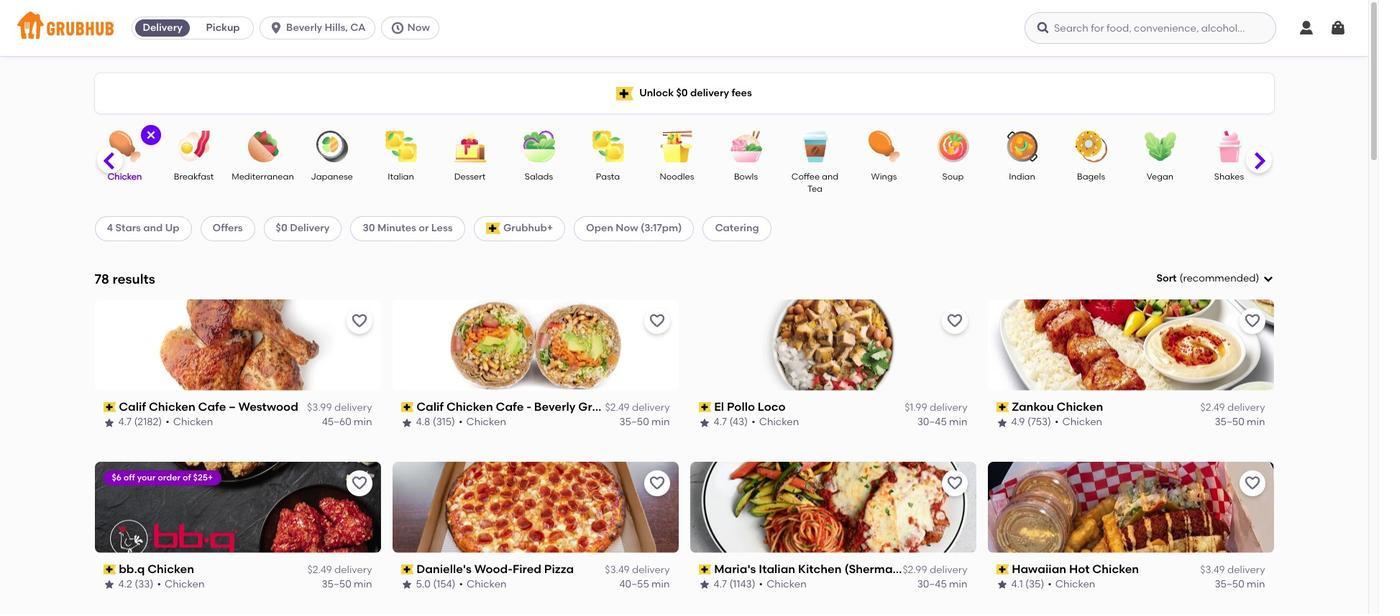 Task type: describe. For each thing, give the bounding box(es) containing it.
salads image
[[514, 131, 564, 163]]

35–50 min for hawaiian hot chicken
[[1215, 579, 1265, 591]]

coffee and tea
[[792, 172, 839, 194]]

save this restaurant image for hawaiian hot chicken
[[1244, 475, 1261, 492]]

svg image inside now button
[[390, 21, 405, 35]]

$1.99
[[905, 402, 927, 414]]

chicken down loco
[[759, 417, 799, 429]]

78
[[95, 271, 109, 287]]

(315)
[[433, 417, 455, 429]]

open now (3:17pm)
[[586, 222, 682, 235]]

delivery for hawaiian hot chicken
[[1228, 565, 1265, 577]]

(154)
[[433, 579, 456, 591]]

star icon image for el pollo loco
[[699, 417, 710, 429]]

chicken up (315)
[[447, 400, 493, 414]]

of
[[183, 473, 191, 483]]

none field containing sort
[[1157, 272, 1274, 286]]

grubhub plus flag logo image for grubhub+
[[486, 223, 500, 235]]

)
[[1256, 273, 1260, 285]]

chicken right hot
[[1093, 563, 1139, 577]]

cafe for -
[[496, 400, 524, 414]]

star icon image for bb.q chicken
[[103, 580, 115, 591]]

delivery for zankou chicken
[[1228, 402, 1265, 414]]

now inside button
[[407, 22, 430, 34]]

save this restaurant image for calif chicken cafe - beverly grove
[[648, 313, 666, 330]]

$2.99
[[903, 565, 927, 577]]

1 vertical spatial $0
[[276, 222, 288, 235]]

svg image inside beverly hills, ca button
[[269, 21, 283, 35]]

• for maria's italian kitchen (sherman oaks)
[[759, 579, 763, 591]]

–
[[229, 400, 236, 414]]

$2.49 for calif chicken cafe - beverly grove
[[605, 402, 630, 414]]

35–50 for hawaiian hot chicken
[[1215, 579, 1245, 591]]

delivery for bb.q chicken
[[334, 565, 372, 577]]

pickup button
[[193, 17, 253, 40]]

• chicken for calif chicken cafe – westwood
[[166, 417, 213, 429]]

(33)
[[135, 579, 153, 591]]

$2.49 delivery for zankou chicken
[[1201, 402, 1265, 414]]

• for calif chicken cafe – westwood
[[166, 417, 170, 429]]

dessert
[[454, 172, 486, 182]]

calif chicken cafe - beverly grove logo image
[[392, 300, 679, 391]]

subscription pass image for el pollo loco
[[699, 403, 711, 413]]

shakes
[[1215, 172, 1244, 182]]

delivery for calif chicken cafe - beverly grove
[[632, 402, 670, 414]]

zankou
[[1012, 400, 1054, 414]]

beverly hills, ca button
[[260, 17, 381, 40]]

cafe for –
[[198, 400, 226, 414]]

• for calif chicken cafe - beverly grove
[[459, 417, 463, 429]]

chicken down bb.q chicken
[[165, 579, 205, 591]]

hawaiian hot chicken logo image
[[988, 462, 1274, 554]]

$1.99 delivery
[[905, 402, 968, 414]]

unlock $0 delivery fees
[[639, 87, 752, 99]]

star icon image for calif chicken cafe - beverly grove
[[401, 417, 412, 429]]

vegan
[[1147, 172, 1174, 182]]

wings
[[871, 172, 897, 182]]

Search for food, convenience, alcohol... search field
[[1025, 12, 1277, 44]]

catering
[[715, 222, 759, 235]]

calif chicken cafe – westwood
[[119, 400, 298, 414]]

$3.49 for hawaiian hot chicken
[[1200, 565, 1225, 577]]

• chicken for bb.q chicken
[[157, 579, 205, 591]]

chicken down calif chicken cafe – westwood
[[173, 417, 213, 429]]

chicken down zankou chicken
[[1063, 417, 1103, 429]]

(2182)
[[134, 417, 162, 429]]

chicken down calif chicken cafe - beverly grove
[[466, 417, 506, 429]]

2 horizontal spatial svg image
[[1330, 19, 1347, 37]]

(sherman
[[845, 563, 900, 577]]

$3.49 delivery for danielle's wood-fired pizza
[[605, 565, 670, 577]]

kitchen
[[798, 563, 842, 577]]

(
[[1180, 273, 1183, 285]]

star icon image for hawaiian hot chicken
[[996, 580, 1008, 591]]

• chicken for maria's italian kitchen (sherman oaks)
[[759, 579, 807, 591]]

pollo
[[727, 400, 755, 414]]

mediterranean image
[[238, 131, 288, 163]]

• for zankou chicken
[[1055, 417, 1059, 429]]

35–50 for calif chicken cafe - beverly grove
[[620, 417, 649, 429]]

delivery for el pollo loco
[[930, 402, 968, 414]]

• chicken for hawaiian hot chicken
[[1048, 579, 1096, 591]]

min for zankou chicken
[[1247, 417, 1265, 429]]

4.1
[[1012, 579, 1023, 591]]

delivery for calif chicken cafe – westwood
[[334, 402, 372, 414]]

4.7 for calif
[[118, 417, 132, 429]]

your
[[137, 473, 156, 483]]

pasta
[[596, 172, 620, 182]]

coffee
[[792, 172, 820, 182]]

calif for calif chicken cafe - beverly grove
[[417, 400, 444, 414]]

mediterranean
[[232, 172, 294, 182]]

less
[[431, 222, 453, 235]]

chicken image
[[100, 131, 150, 163]]

save this restaurant button for el pollo loco
[[942, 308, 968, 334]]

fired
[[513, 563, 542, 577]]

$3.49 for danielle's wood-fired pizza
[[605, 565, 630, 577]]

35–50 min for bb.q chicken
[[322, 579, 372, 591]]

$2.49 for bb.q chicken
[[307, 565, 332, 577]]

-
[[527, 400, 531, 414]]

4 stars and up
[[107, 222, 179, 235]]

stars
[[115, 222, 141, 235]]

30–45 min for el pollo loco
[[917, 417, 968, 429]]

star icon image for calif chicken cafe – westwood
[[103, 417, 115, 429]]

noodles
[[660, 172, 694, 182]]

30
[[363, 222, 375, 235]]

grubhub plus flag logo image for unlock $0 delivery fees
[[616, 87, 634, 100]]

vegan image
[[1135, 131, 1186, 163]]

star icon image for maria's italian kitchen (sherman oaks)
[[699, 580, 710, 591]]

• for danielle's wood-fired pizza
[[459, 579, 463, 591]]

pickup
[[206, 22, 240, 34]]

subscription pass image for bb.q chicken
[[103, 565, 116, 575]]

$25+
[[193, 473, 213, 483]]

• chicken for el pollo loco
[[752, 417, 799, 429]]

japanese
[[311, 172, 353, 182]]

pizza
[[544, 563, 574, 577]]

0 vertical spatial italian
[[388, 172, 414, 182]]

indian image
[[997, 131, 1047, 163]]

save this restaurant button for calif chicken cafe - beverly grove
[[644, 308, 670, 334]]

bb.q chicken
[[119, 563, 194, 577]]

min for hawaiian hot chicken
[[1247, 579, 1265, 591]]

fees
[[732, 87, 752, 99]]

subscription pass image for calif chicken cafe - beverly grove
[[401, 403, 414, 413]]

save this restaurant image for danielle's wood-fired pizza
[[648, 475, 666, 492]]

save this restaurant image for maria's italian kitchen (sherman oaks)
[[946, 475, 963, 492]]

chicken up (2182) on the left
[[149, 400, 195, 414]]

• chicken for zankou chicken
[[1055, 417, 1103, 429]]

5.0
[[416, 579, 431, 591]]

hawaiian hot chicken
[[1012, 563, 1139, 577]]

save this restaurant button for danielle's wood-fired pizza
[[644, 471, 670, 497]]

maria's italian kitchen (sherman oaks) logo image
[[690, 462, 976, 554]]

4.7 (2182)
[[118, 417, 162, 429]]

bowls
[[734, 172, 758, 182]]

sort ( recommended )
[[1157, 273, 1260, 285]]

min for calif chicken cafe - beverly grove
[[652, 417, 670, 429]]

beverly hills, ca
[[286, 22, 366, 34]]

4.2
[[118, 579, 132, 591]]

$2.49 for zankou chicken
[[1201, 402, 1225, 414]]

delivery button
[[132, 17, 193, 40]]

subscription pass image for zankou chicken
[[996, 403, 1009, 413]]

$3.99 delivery
[[307, 402, 372, 414]]

hills,
[[325, 22, 348, 34]]

breakfast image
[[169, 131, 219, 163]]

min for maria's italian kitchen (sherman oaks)
[[949, 579, 968, 591]]

off
[[124, 473, 135, 483]]

4.7 for el
[[714, 417, 727, 429]]

and inside coffee and tea
[[822, 172, 839, 182]]

4.2 (33)
[[118, 579, 153, 591]]

4
[[107, 222, 113, 235]]



Task type: locate. For each thing, give the bounding box(es) containing it.
recommended
[[1183, 273, 1256, 285]]

$3.49 delivery
[[605, 565, 670, 577], [1200, 565, 1265, 577]]

subscription pass image for danielle's wood-fired pizza
[[401, 565, 414, 575]]

subscription pass image right $3.99 delivery
[[401, 403, 414, 413]]

italian
[[388, 172, 414, 182], [759, 563, 796, 577]]

None field
[[1157, 272, 1274, 286]]

1 horizontal spatial delivery
[[290, 222, 330, 235]]

30–45
[[917, 417, 947, 429], [917, 579, 947, 591]]

svg image right )
[[1263, 273, 1274, 285]]

delivery
[[143, 22, 182, 34], [290, 222, 330, 235]]

• right '(35)'
[[1048, 579, 1052, 591]]

save this restaurant image for calif chicken cafe – westwood
[[351, 313, 368, 330]]

1 horizontal spatial $3.49 delivery
[[1200, 565, 1265, 577]]

wings image
[[859, 131, 909, 163]]

pasta image
[[583, 131, 633, 163]]

oaks)
[[903, 563, 936, 577]]

calif for calif chicken cafe – westwood
[[119, 400, 146, 414]]

calif up 4.8 (315)
[[417, 400, 444, 414]]

30 minutes or less
[[363, 222, 453, 235]]

1 horizontal spatial $2.49 delivery
[[605, 402, 670, 414]]

• right (43)
[[752, 417, 756, 429]]

chicken down chicken image
[[108, 172, 142, 182]]

1 horizontal spatial italian
[[759, 563, 796, 577]]

30–45 min down $2.99 delivery
[[917, 579, 968, 591]]

delivery for danielle's wood-fired pizza
[[632, 565, 670, 577]]

star icon image for zankou chicken
[[996, 417, 1008, 429]]

78 results
[[95, 271, 155, 287]]

subscription pass image
[[103, 403, 116, 413], [103, 565, 116, 575]]

• right the (1143)
[[759, 579, 763, 591]]

soup
[[943, 172, 964, 182]]

min
[[354, 417, 372, 429], [652, 417, 670, 429], [949, 417, 968, 429], [1247, 417, 1265, 429], [354, 579, 372, 591], [652, 579, 670, 591], [949, 579, 968, 591], [1247, 579, 1265, 591]]

2 horizontal spatial save this restaurant image
[[1244, 313, 1261, 330]]

• for hawaiian hot chicken
[[1048, 579, 1052, 591]]

italian down the 'italian' image
[[388, 172, 414, 182]]

(1143)
[[730, 579, 756, 591]]

$3.99
[[307, 402, 332, 414]]

• chicken down calif chicken cafe - beverly grove
[[459, 417, 506, 429]]

0 vertical spatial and
[[822, 172, 839, 182]]

• chicken down calif chicken cafe – westwood
[[166, 417, 213, 429]]

chicken down 'wood-' on the bottom left
[[467, 579, 507, 591]]

wood-
[[475, 563, 513, 577]]

cafe left –
[[198, 400, 226, 414]]

1 $3.49 delivery from the left
[[605, 565, 670, 577]]

hot
[[1069, 563, 1090, 577]]

beverly left hills,
[[286, 22, 322, 34]]

0 horizontal spatial italian
[[388, 172, 414, 182]]

4.7 (43)
[[714, 417, 748, 429]]

(43)
[[730, 417, 748, 429]]

now right 'ca'
[[407, 22, 430, 34]]

star icon image left 4.8
[[401, 417, 412, 429]]

star icon image left 4.7 (2182)
[[103, 417, 115, 429]]

0 horizontal spatial and
[[143, 222, 163, 235]]

35–50 min for calif chicken cafe - beverly grove
[[620, 417, 670, 429]]

westwood
[[238, 400, 298, 414]]

1 vertical spatial beverly
[[534, 400, 576, 414]]

up
[[165, 222, 179, 235]]

• chicken
[[166, 417, 213, 429], [459, 417, 506, 429], [752, 417, 799, 429], [1055, 417, 1103, 429], [157, 579, 205, 591], [459, 579, 507, 591], [759, 579, 807, 591], [1048, 579, 1096, 591]]

min for el pollo loco
[[949, 417, 968, 429]]

italian image
[[376, 131, 426, 163]]

save this restaurant image
[[648, 313, 666, 330], [946, 313, 963, 330], [351, 475, 368, 492], [648, 475, 666, 492], [1244, 475, 1261, 492]]

danielle's wood-fired pizza
[[417, 563, 574, 577]]

0 horizontal spatial beverly
[[286, 22, 322, 34]]

1 vertical spatial now
[[616, 222, 638, 235]]

sort
[[1157, 273, 1177, 285]]

subscription pass image for hawaiian hot chicken
[[996, 565, 1009, 575]]

$0 right offers
[[276, 222, 288, 235]]

1 horizontal spatial and
[[822, 172, 839, 182]]

danielle's
[[417, 563, 472, 577]]

calif up 4.7 (2182)
[[119, 400, 146, 414]]

0 vertical spatial grubhub plus flag logo image
[[616, 87, 634, 100]]

35–50 min for zankou chicken
[[1215, 417, 1265, 429]]

shakes image
[[1204, 131, 1255, 163]]

• chicken down bb.q chicken
[[157, 579, 205, 591]]

• chicken down loco
[[752, 417, 799, 429]]

4.9 (753)
[[1012, 417, 1051, 429]]

save this restaurant button for maria's italian kitchen (sherman oaks)
[[942, 471, 968, 497]]

bagels
[[1077, 172, 1105, 182]]

main navigation navigation
[[0, 0, 1369, 56]]

delivery down japanese
[[290, 222, 330, 235]]

2 30–45 min from the top
[[917, 579, 968, 591]]

1 vertical spatial grubhub plus flag logo image
[[486, 223, 500, 235]]

(753)
[[1028, 417, 1051, 429]]

ca
[[350, 22, 366, 34]]

35–50 for bb.q chicken
[[322, 579, 351, 591]]

2 $3.49 delivery from the left
[[1200, 565, 1265, 577]]

1 vertical spatial and
[[143, 222, 163, 235]]

subscription pass image left zankou
[[996, 403, 1009, 413]]

1 vertical spatial subscription pass image
[[103, 565, 116, 575]]

1 horizontal spatial svg image
[[1298, 19, 1315, 37]]

cafe left -
[[496, 400, 524, 414]]

1 subscription pass image from the top
[[103, 403, 116, 413]]

open
[[586, 222, 613, 235]]

svg image
[[1298, 19, 1315, 37], [1330, 19, 1347, 37], [1036, 21, 1051, 35]]

maria's
[[714, 563, 756, 577]]

subscription pass image left "el"
[[699, 403, 711, 413]]

1 30–45 from the top
[[917, 417, 947, 429]]

beverly right -
[[534, 400, 576, 414]]

1 horizontal spatial save this restaurant image
[[946, 475, 963, 492]]

• for el pollo loco
[[752, 417, 756, 429]]

1 horizontal spatial beverly
[[534, 400, 576, 414]]

svg image right 'ca'
[[390, 21, 405, 35]]

el
[[714, 400, 724, 414]]

1 calif from the left
[[119, 400, 146, 414]]

calif chicken cafe – westwood logo image
[[95, 300, 381, 391]]

•
[[166, 417, 170, 429], [459, 417, 463, 429], [752, 417, 756, 429], [1055, 417, 1059, 429], [157, 579, 161, 591], [459, 579, 463, 591], [759, 579, 763, 591], [1048, 579, 1052, 591]]

2 horizontal spatial $2.49
[[1201, 402, 1225, 414]]

grove
[[578, 400, 612, 414]]

0 horizontal spatial save this restaurant image
[[351, 313, 368, 330]]

2 horizontal spatial $2.49 delivery
[[1201, 402, 1265, 414]]

2 calif from the left
[[417, 400, 444, 414]]

zankou chicken
[[1012, 400, 1103, 414]]

tea
[[808, 184, 823, 194]]

2 $3.49 from the left
[[1200, 565, 1225, 577]]

el pollo loco logo image
[[690, 300, 976, 391]]

chicken down kitchen
[[767, 579, 807, 591]]

1 30–45 min from the top
[[917, 417, 968, 429]]

• right (315)
[[459, 417, 463, 429]]

now button
[[381, 17, 445, 40]]

2 cafe from the left
[[496, 400, 524, 414]]

0 horizontal spatial $2.49
[[307, 565, 332, 577]]

1 horizontal spatial $2.49
[[605, 402, 630, 414]]

0 horizontal spatial grubhub plus flag logo image
[[486, 223, 500, 235]]

soup image
[[928, 131, 978, 163]]

1 vertical spatial delivery
[[290, 222, 330, 235]]

maria's italian kitchen (sherman oaks)
[[714, 563, 936, 577]]

$2.99 delivery
[[903, 565, 968, 577]]

now right open
[[616, 222, 638, 235]]

svg image left breakfast image
[[145, 129, 156, 141]]

grubhub plus flag logo image
[[616, 87, 634, 100], [486, 223, 500, 235]]

1 horizontal spatial $3.49
[[1200, 565, 1225, 577]]

bb.q
[[119, 563, 145, 577]]

30–45 down $1.99 delivery
[[917, 417, 947, 429]]

star icon image left "4.2"
[[103, 580, 115, 591]]

• right (2182) on the left
[[166, 417, 170, 429]]

2 subscription pass image from the top
[[103, 565, 116, 575]]

save this restaurant button for hawaiian hot chicken
[[1239, 471, 1265, 497]]

chicken down hawaiian hot chicken
[[1056, 579, 1096, 591]]

30–45 min
[[917, 417, 968, 429], [917, 579, 968, 591]]

subscription pass image
[[401, 403, 414, 413], [699, 403, 711, 413], [996, 403, 1009, 413], [401, 565, 414, 575], [699, 565, 711, 575], [996, 565, 1009, 575]]

italian right maria's
[[759, 563, 796, 577]]

svg image left beverly hills, ca
[[269, 21, 283, 35]]

min for bb.q chicken
[[354, 579, 372, 591]]

calif chicken cafe - beverly grove
[[417, 400, 612, 414]]

or
[[419, 222, 429, 235]]

35–50 for zankou chicken
[[1215, 417, 1245, 429]]

bagels image
[[1066, 131, 1117, 163]]

• chicken for danielle's wood-fired pizza
[[459, 579, 507, 591]]

el pollo loco
[[714, 400, 786, 414]]

• chicken down zankou chicken
[[1055, 417, 1103, 429]]

save this restaurant button
[[346, 308, 372, 334], [644, 308, 670, 334], [942, 308, 968, 334], [1239, 308, 1265, 334], [346, 471, 372, 497], [644, 471, 670, 497], [942, 471, 968, 497], [1239, 471, 1265, 497]]

delivery for maria's italian kitchen (sherman oaks)
[[930, 565, 968, 577]]

0 horizontal spatial $3.49 delivery
[[605, 565, 670, 577]]

1 horizontal spatial grubhub plus flag logo image
[[616, 87, 634, 100]]

1 $3.49 from the left
[[605, 565, 630, 577]]

subscription pass image left bb.q
[[103, 565, 116, 575]]

1 horizontal spatial calif
[[417, 400, 444, 414]]

$6
[[112, 473, 121, 483]]

45–60
[[322, 417, 351, 429]]

• right (33)
[[157, 579, 161, 591]]

noodles image
[[652, 131, 702, 163]]

bowls image
[[721, 131, 771, 163]]

danielle's wood-fired pizza logo image
[[392, 462, 679, 554]]

0 vertical spatial subscription pass image
[[103, 403, 116, 413]]

• down zankou chicken
[[1055, 417, 1059, 429]]

delivery left pickup
[[143, 22, 182, 34]]

subscription pass image left the danielle's
[[401, 565, 414, 575]]

0 horizontal spatial $3.49
[[605, 565, 630, 577]]

$2.49
[[605, 402, 630, 414], [1201, 402, 1225, 414], [307, 565, 332, 577]]

• for bb.q chicken
[[157, 579, 161, 591]]

save this restaurant image
[[351, 313, 368, 330], [1244, 313, 1261, 330], [946, 475, 963, 492]]

salads
[[525, 172, 553, 182]]

star icon image
[[103, 417, 115, 429], [401, 417, 412, 429], [699, 417, 710, 429], [996, 417, 1008, 429], [103, 580, 115, 591], [401, 580, 412, 591], [699, 580, 710, 591], [996, 580, 1008, 591]]

dessert image
[[445, 131, 495, 163]]

subscription pass image left maria's
[[699, 565, 711, 575]]

4.7
[[118, 417, 132, 429], [714, 417, 727, 429], [714, 579, 727, 591]]

1 vertical spatial 30–45 min
[[917, 579, 968, 591]]

0 horizontal spatial $2.49 delivery
[[307, 565, 372, 577]]

1 vertical spatial italian
[[759, 563, 796, 577]]

and up tea
[[822, 172, 839, 182]]

0 horizontal spatial svg image
[[1036, 21, 1051, 35]]

0 horizontal spatial cafe
[[198, 400, 226, 414]]

$2.49 delivery for calif chicken cafe - beverly grove
[[605, 402, 670, 414]]

40–55
[[620, 579, 649, 591]]

4.9
[[1012, 417, 1025, 429]]

loco
[[758, 400, 786, 414]]

1 horizontal spatial now
[[616, 222, 638, 235]]

offers
[[213, 222, 243, 235]]

coffee and tea image
[[790, 131, 840, 163]]

star icon image left "4.7 (1143)"
[[699, 580, 710, 591]]

save this restaurant image for zankou chicken
[[1244, 313, 1261, 330]]

$0 right 'unlock'
[[676, 87, 688, 99]]

minutes
[[378, 222, 416, 235]]

2 30–45 from the top
[[917, 579, 947, 591]]

• right (154)
[[459, 579, 463, 591]]

$0
[[676, 87, 688, 99], [276, 222, 288, 235]]

1 vertical spatial 30–45
[[917, 579, 947, 591]]

(3:17pm)
[[641, 222, 682, 235]]

japanese image
[[307, 131, 357, 163]]

0 horizontal spatial calif
[[119, 400, 146, 414]]

0 vertical spatial delivery
[[143, 22, 182, 34]]

• chicken for calif chicken cafe - beverly grove
[[459, 417, 506, 429]]

star icon image left the 5.0
[[401, 580, 412, 591]]

results
[[113, 271, 155, 287]]

0 vertical spatial beverly
[[286, 22, 322, 34]]

save this restaurant button for calif chicken cafe – westwood
[[346, 308, 372, 334]]

1 cafe from the left
[[198, 400, 226, 414]]

1 horizontal spatial $0
[[676, 87, 688, 99]]

now
[[407, 22, 430, 34], [616, 222, 638, 235]]

grubhub plus flag logo image left grubhub+
[[486, 223, 500, 235]]

subscription pass image up $6
[[103, 403, 116, 413]]

indian
[[1009, 172, 1035, 182]]

0 vertical spatial 30–45 min
[[917, 417, 968, 429]]

4.7 for maria's
[[714, 579, 727, 591]]

grubhub plus flag logo image left 'unlock'
[[616, 87, 634, 100]]

star icon image left '4.7 (43)'
[[699, 417, 710, 429]]

4.7 down "el"
[[714, 417, 727, 429]]

svg image
[[269, 21, 283, 35], [390, 21, 405, 35], [145, 129, 156, 141], [1263, 273, 1274, 285]]

min for calif chicken cafe – westwood
[[354, 417, 372, 429]]

• chicken down 'wood-' on the bottom left
[[459, 579, 507, 591]]

30–45 for maria's italian kitchen (sherman oaks)
[[917, 579, 947, 591]]

4.7 left (2182) on the left
[[118, 417, 132, 429]]

0 vertical spatial 30–45
[[917, 417, 947, 429]]

0 vertical spatial $0
[[676, 87, 688, 99]]

star icon image left 4.1
[[996, 580, 1008, 591]]

30–45 min for maria's italian kitchen (sherman oaks)
[[917, 579, 968, 591]]

beverly inside beverly hills, ca button
[[286, 22, 322, 34]]

5.0 (154)
[[416, 579, 456, 591]]

0 vertical spatial now
[[407, 22, 430, 34]]

calif
[[119, 400, 146, 414], [417, 400, 444, 414]]

1 horizontal spatial cafe
[[496, 400, 524, 414]]

$0 delivery
[[276, 222, 330, 235]]

unlock
[[639, 87, 674, 99]]

chicken up (33)
[[148, 563, 194, 577]]

0 horizontal spatial $0
[[276, 222, 288, 235]]

30–45 down $2.99 delivery
[[917, 579, 947, 591]]

$3.49 delivery for hawaiian hot chicken
[[1200, 565, 1265, 577]]

• chicken down kitchen
[[759, 579, 807, 591]]

order
[[158, 473, 181, 483]]

and left up
[[143, 222, 163, 235]]

subscription pass image left hawaiian
[[996, 565, 1009, 575]]

save this restaurant button for zankou chicken
[[1239, 308, 1265, 334]]

4.1 (35)
[[1012, 579, 1044, 591]]

delivery inside button
[[143, 22, 182, 34]]

min for danielle's wood-fired pizza
[[652, 579, 670, 591]]

40–55 min
[[620, 579, 670, 591]]

$6 off your order of $25+
[[112, 473, 213, 483]]

• chicken down hawaiian hot chicken
[[1048, 579, 1096, 591]]

chicken right zankou
[[1057, 400, 1103, 414]]

zankou chicken logo image
[[988, 300, 1274, 391]]

0 horizontal spatial now
[[407, 22, 430, 34]]

4.7 down maria's
[[714, 579, 727, 591]]

save this restaurant image for el pollo loco
[[946, 313, 963, 330]]

bb.q chicken logo image
[[95, 462, 381, 554]]

subscription pass image for calif chicken cafe – westwood
[[103, 403, 116, 413]]

30–45 for el pollo loco
[[917, 417, 947, 429]]

star icon image for danielle's wood-fired pizza
[[401, 580, 412, 591]]

chicken
[[108, 172, 142, 182], [149, 400, 195, 414], [447, 400, 493, 414], [1057, 400, 1103, 414], [173, 417, 213, 429], [466, 417, 506, 429], [759, 417, 799, 429], [1063, 417, 1103, 429], [148, 563, 194, 577], [1093, 563, 1139, 577], [165, 579, 205, 591], [467, 579, 507, 591], [767, 579, 807, 591], [1056, 579, 1096, 591]]

0 horizontal spatial delivery
[[143, 22, 182, 34]]

subscription pass image for maria's italian kitchen (sherman oaks)
[[699, 565, 711, 575]]

breakfast
[[174, 172, 214, 182]]

30–45 min down $1.99 delivery
[[917, 417, 968, 429]]

4.8
[[416, 417, 430, 429]]

star icon image left 4.9
[[996, 417, 1008, 429]]

$2.49 delivery for bb.q chicken
[[307, 565, 372, 577]]



Task type: vqa. For each thing, say whether or not it's contained in the screenshot.


